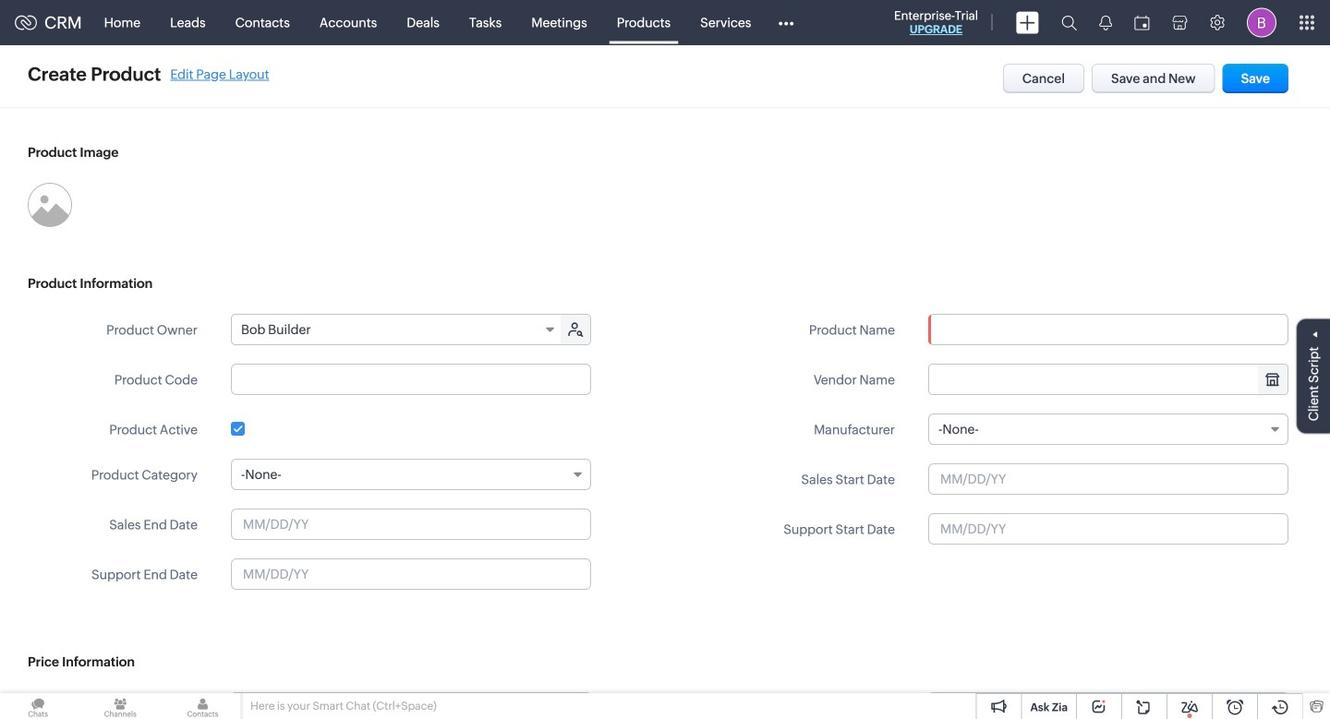 Task type: describe. For each thing, give the bounding box(es) containing it.
chats image
[[0, 694, 76, 720]]

channels image
[[82, 694, 158, 720]]

search element
[[1051, 0, 1088, 45]]

calendar image
[[1135, 15, 1150, 30]]

Other Modules field
[[766, 8, 806, 37]]

image image
[[28, 183, 72, 227]]

contacts image
[[165, 694, 241, 720]]

2 vertical spatial mm/dd/yy text field
[[231, 559, 591, 590]]

0 vertical spatial mm/dd/yy text field
[[929, 464, 1289, 495]]

logo image
[[15, 15, 37, 30]]

create menu image
[[1016, 12, 1039, 34]]

create menu element
[[1005, 0, 1051, 45]]



Task type: locate. For each thing, give the bounding box(es) containing it.
MM/DD/YY text field
[[929, 464, 1289, 495], [231, 509, 591, 541], [231, 559, 591, 590]]

1 vertical spatial mm/dd/yy text field
[[231, 509, 591, 541]]

profile image
[[1247, 8, 1277, 37]]

MM/DD/YY text field
[[929, 514, 1289, 545]]

None text field
[[929, 314, 1289, 346], [232, 694, 590, 720], [929, 694, 1288, 720], [929, 314, 1289, 346], [232, 694, 590, 720], [929, 694, 1288, 720]]

search image
[[1062, 15, 1077, 30]]

signals image
[[1099, 15, 1112, 30]]

signals element
[[1088, 0, 1124, 45]]

None text field
[[231, 364, 591, 395]]

profile element
[[1236, 0, 1288, 45]]

None field
[[232, 315, 563, 345], [231, 459, 591, 491], [232, 315, 563, 345], [231, 459, 591, 491]]



